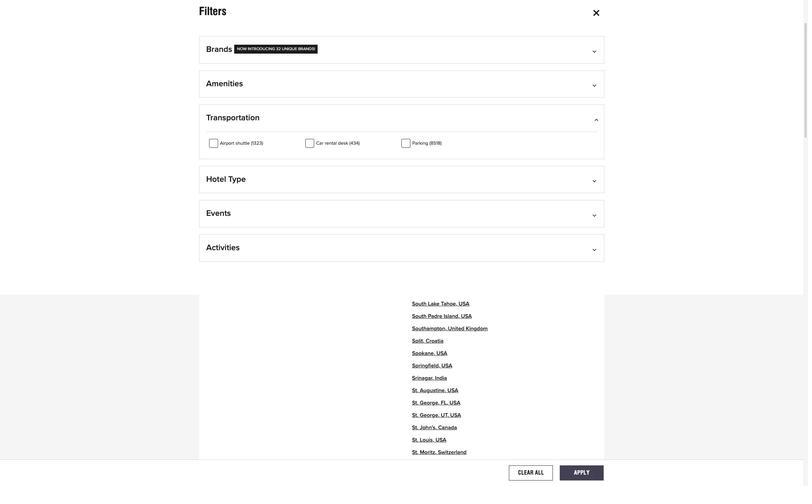 Task type: describe. For each thing, give the bounding box(es) containing it.
george, for fl,
[[420, 400, 440, 406]]

spain
[[431, 190, 444, 195]]

sitges, spain link
[[413, 190, 444, 195]]

padre
[[428, 314, 443, 319]]

usa right tahoe,
[[459, 301, 470, 307]]

arrow up image
[[594, 117, 598, 122]]

usa up st. moritz, switzerland
[[436, 437, 447, 443]]

springfield, usa
[[413, 363, 453, 369]]

clear
[[519, 469, 534, 476]]

shuttle
[[236, 141, 250, 146]]

brands!
[[298, 47, 315, 51]]

apply
[[575, 469, 590, 476]]

brands now introducing 32 unique brands!
[[206, 45, 315, 54]]

now
[[237, 47, 247, 51]]

srinagar, india
[[413, 376, 447, 381]]

parking
[[413, 141, 429, 146]]

unique
[[282, 47, 297, 51]]

southampton,
[[413, 326, 447, 332]]

hotel
[[206, 175, 226, 184]]

type
[[228, 175, 246, 184]]

south padre island, usa
[[413, 314, 472, 319]]

brands heading
[[206, 45, 598, 63]]

bulgaria
[[428, 227, 448, 233]]

fl,
[[441, 400, 449, 406]]

arrow down image for activities
[[594, 246, 598, 252]]

transportation heading
[[206, 113, 598, 132]]

airport
[[220, 141, 235, 146]]

st. for st. louis, usa
[[413, 437, 419, 443]]

filters
[[199, 4, 227, 18]]

clear all button
[[510, 465, 554, 481]]

st. john's, canada
[[413, 425, 458, 431]]

louis,
[[420, 437, 435, 443]]

john's,
[[420, 425, 437, 431]]

st. george, ut, usa link
[[413, 413, 462, 418]]

transportation
[[206, 114, 260, 122]]

st. george, fl, usa link
[[413, 400, 461, 406]]

george, for ut,
[[420, 413, 440, 418]]

spokane, usa link
[[413, 351, 448, 356]]

sitges, spain
[[413, 190, 444, 195]]

st. augustine, usa
[[413, 388, 459, 393]]

car rental desk (434)
[[316, 141, 360, 146]]

arrow down image for hotel type
[[594, 178, 598, 184]]

sintra, portugal link
[[413, 140, 450, 146]]

united
[[448, 326, 465, 332]]

srinagar,
[[413, 376, 434, 381]]

st. moritz, switzerland link
[[413, 450, 467, 455]]

sofia, bulgaria
[[413, 227, 448, 233]]

kingdom
[[466, 326, 488, 332]]

portugal
[[430, 140, 450, 146]]

ut,
[[441, 413, 449, 418]]

st. for st. augustine, usa
[[413, 388, 419, 393]]

sintra,
[[413, 140, 428, 146]]

amenities
[[206, 80, 243, 88]]

southampton, united kingdom
[[413, 326, 488, 332]]

desk
[[338, 141, 349, 146]]

parking (8518)
[[413, 141, 442, 146]]

usa up "fl,"
[[448, 388, 459, 393]]

sofia,
[[413, 227, 426, 233]]

spokane,
[[413, 351, 436, 356]]

springfield, usa link
[[413, 363, 453, 369]]

st. louis, usa
[[413, 437, 447, 443]]

hotel type heading
[[206, 175, 598, 193]]



Task type: vqa. For each thing, say whether or not it's contained in the screenshot.
left 'Group'
no



Task type: locate. For each thing, give the bounding box(es) containing it.
st. george, ut, usa
[[413, 413, 462, 418]]

st. left john's,
[[413, 425, 419, 431]]

st. for st. john's, canada
[[413, 425, 419, 431]]

5 st. from the top
[[413, 437, 419, 443]]

st. for st. george, ut, usa
[[413, 413, 419, 418]]

all
[[536, 469, 545, 476]]

tahoe,
[[441, 301, 458, 307]]

0 vertical spatial arrow down image
[[594, 82, 598, 88]]

(1323)
[[251, 141, 263, 146]]

st.
[[413, 388, 419, 393], [413, 400, 419, 406], [413, 413, 419, 418], [413, 425, 419, 431], [413, 437, 419, 443], [413, 450, 419, 455]]

st. louis, usa link
[[413, 437, 447, 443]]

split,
[[413, 338, 425, 344]]

activities heading
[[206, 243, 598, 261]]

south left lake
[[413, 301, 427, 307]]

1 vertical spatial arrow down image
[[594, 212, 598, 218]]

1 george, from the top
[[420, 400, 440, 406]]

clear all
[[519, 469, 545, 476]]

car
[[316, 141, 324, 146]]

1 st. from the top
[[413, 388, 419, 393]]

st. left moritz,
[[413, 450, 419, 455]]

switzerland
[[438, 450, 467, 455]]

usa down croatia
[[437, 351, 448, 356]]

0 vertical spatial south
[[413, 301, 427, 307]]

introducing
[[248, 47, 275, 51]]

0 vertical spatial arrow down image
[[594, 48, 598, 54]]

india
[[435, 376, 447, 381]]

arrow down image inside amenities "heading"
[[594, 82, 598, 88]]

south padre island, usa link
[[413, 314, 472, 319]]

6 st. from the top
[[413, 450, 419, 455]]

arrow down image inside activities heading
[[594, 246, 598, 252]]

split, croatia link
[[413, 338, 444, 344]]

arrow down image for amenities
[[594, 82, 598, 88]]

george, down augustine,
[[420, 400, 440, 406]]

1 arrow down image from the top
[[594, 48, 598, 54]]

(434)
[[350, 141, 360, 146]]

st. moritz, switzerland
[[413, 450, 467, 455]]

arrow down image inside brands heading
[[594, 48, 598, 54]]

st. down st. augustine, usa link
[[413, 400, 419, 406]]

george,
[[420, 400, 440, 406], [420, 413, 440, 418]]

arrow down image inside events heading
[[594, 212, 598, 218]]

usa right island,
[[462, 314, 472, 319]]

1 vertical spatial south
[[413, 314, 427, 319]]

hotel type
[[206, 175, 246, 184]]

1 arrow down image from the top
[[594, 82, 598, 88]]

sitges,
[[413, 190, 429, 195]]

st. for st. george, fl, usa
[[413, 400, 419, 406]]

south lake tahoe, usa link
[[413, 301, 470, 307]]

(8518)
[[430, 141, 442, 146]]

sofia, bulgaria link
[[413, 227, 448, 233]]

events heading
[[206, 209, 598, 227]]

usa right "fl,"
[[450, 400, 461, 406]]

st. left louis,
[[413, 437, 419, 443]]

srinagar, india link
[[413, 376, 447, 381]]

george, up john's,
[[420, 413, 440, 418]]

spokane, usa
[[413, 351, 448, 356]]

city,
[[428, 165, 438, 171]]

usa
[[440, 165, 450, 171], [459, 301, 470, 307], [462, 314, 472, 319], [437, 351, 448, 356], [442, 363, 453, 369], [448, 388, 459, 393], [450, 400, 461, 406], [451, 413, 462, 418], [436, 437, 447, 443]]

augustine,
[[420, 388, 447, 393]]

south lake tahoe, usa
[[413, 301, 470, 307]]

usa up the india
[[442, 363, 453, 369]]

south for south lake tahoe, usa
[[413, 301, 427, 307]]

springfield,
[[413, 363, 441, 369]]

4 st. from the top
[[413, 425, 419, 431]]

2 arrow down image from the top
[[594, 178, 598, 184]]

3 st. from the top
[[413, 413, 419, 418]]

arrow down image
[[594, 82, 598, 88], [594, 178, 598, 184], [594, 246, 598, 252]]

brands
[[206, 45, 232, 54]]

usa right city,
[[440, 165, 450, 171]]

south
[[413, 301, 427, 307], [413, 314, 427, 319]]

croatia
[[426, 338, 444, 344]]

island,
[[444, 314, 460, 319]]

st. george, fl, usa
[[413, 400, 461, 406]]

split, croatia
[[413, 338, 444, 344]]

32
[[276, 47, 281, 51]]

lake
[[428, 301, 440, 307]]

st. john's, canada link
[[413, 425, 458, 431]]

canada
[[439, 425, 458, 431]]

1 south from the top
[[413, 301, 427, 307]]

st. for st. moritz, switzerland
[[413, 450, 419, 455]]

south for south padre island, usa
[[413, 314, 427, 319]]

apply button
[[560, 465, 604, 481]]

3 arrow down image from the top
[[594, 246, 598, 252]]

amenities heading
[[206, 79, 598, 97]]

arrow down image inside hotel type heading
[[594, 178, 598, 184]]

1 vertical spatial arrow down image
[[594, 178, 598, 184]]

south left padre
[[413, 314, 427, 319]]

0 vertical spatial george,
[[420, 400, 440, 406]]

sintra, portugal
[[413, 140, 450, 146]]

usa right ut,
[[451, 413, 462, 418]]

southampton, united kingdom link
[[413, 326, 488, 332]]

sioux city, usa
[[413, 165, 450, 171]]

sioux city, usa link
[[413, 165, 450, 171]]

events
[[206, 210, 231, 218]]

st. augustine, usa link
[[413, 388, 459, 393]]

airport shuttle (1323)
[[220, 141, 263, 146]]

st. up st. john's, canada link
[[413, 413, 419, 418]]

2 south from the top
[[413, 314, 427, 319]]

sioux
[[413, 165, 426, 171]]

arrow down image
[[594, 48, 598, 54], [594, 212, 598, 218]]

2 st. from the top
[[413, 400, 419, 406]]

2 george, from the top
[[420, 413, 440, 418]]

1 vertical spatial george,
[[420, 413, 440, 418]]

rental
[[325, 141, 337, 146]]

activities
[[206, 244, 240, 252]]

moritz,
[[420, 450, 437, 455]]

st. down srinagar,
[[413, 388, 419, 393]]

2 vertical spatial arrow down image
[[594, 246, 598, 252]]

2 arrow down image from the top
[[594, 212, 598, 218]]



